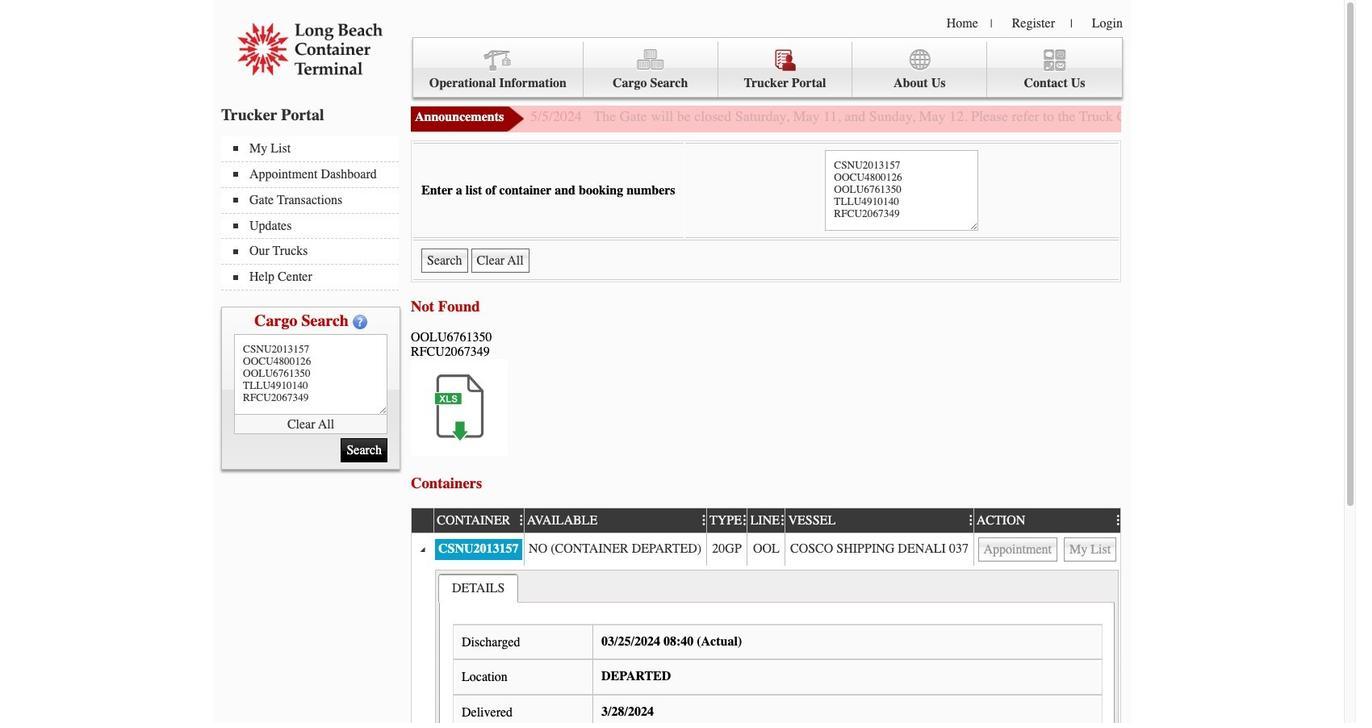 Task type: vqa. For each thing, say whether or not it's contained in the screenshot.
Information
no



Task type: locate. For each thing, give the bounding box(es) containing it.
line edit column settings image
[[777, 514, 785, 527]]

Enter container numbers and/ or booking numbers. Press ESC to reset input box text field
[[825, 150, 979, 231]]

1 horizontal spatial menu bar
[[412, 37, 1123, 98]]

cell
[[412, 533, 433, 566], [433, 533, 523, 566], [523, 533, 706, 566], [706, 533, 747, 566], [747, 533, 785, 566], [785, 533, 973, 566], [973, 533, 1120, 566], [412, 566, 433, 723], [433, 566, 1120, 723]]

row
[[412, 507, 1128, 533], [412, 533, 1120, 566], [412, 566, 1120, 723]]

1 row from the top
[[412, 507, 1128, 533]]

tab list inside row
[[438, 574, 519, 603]]

None button
[[471, 249, 529, 273], [978, 537, 1057, 562], [1064, 537, 1116, 562], [471, 249, 529, 273], [978, 537, 1057, 562], [1064, 537, 1116, 562]]

row group
[[412, 533, 1120, 723]]

container edit column settings image
[[515, 514, 523, 527]]

tab
[[438, 574, 519, 603]]

tree grid
[[412, 507, 1128, 723]]

type edit column settings image
[[739, 514, 747, 527]]

tab list
[[438, 574, 519, 603]]

menu bar
[[412, 37, 1123, 98], [221, 136, 407, 291]]

None submit
[[421, 249, 468, 273], [341, 438, 387, 463], [421, 249, 468, 273], [341, 438, 387, 463]]

0 vertical spatial menu bar
[[412, 37, 1123, 98]]

Enter container numbers and/ or booking numbers.  text field
[[234, 334, 387, 415]]

0 horizontal spatial menu bar
[[221, 136, 407, 291]]

available edit column settings image
[[698, 514, 706, 527]]

column header
[[412, 508, 433, 533]]



Task type: describe. For each thing, give the bounding box(es) containing it.
3 row from the top
[[412, 566, 1120, 723]]

2 row from the top
[[412, 533, 1120, 566]]

action edit column settings image
[[1112, 514, 1120, 527]]

vessel edit column settings image
[[965, 514, 973, 527]]

1 vertical spatial menu bar
[[221, 136, 407, 291]]



